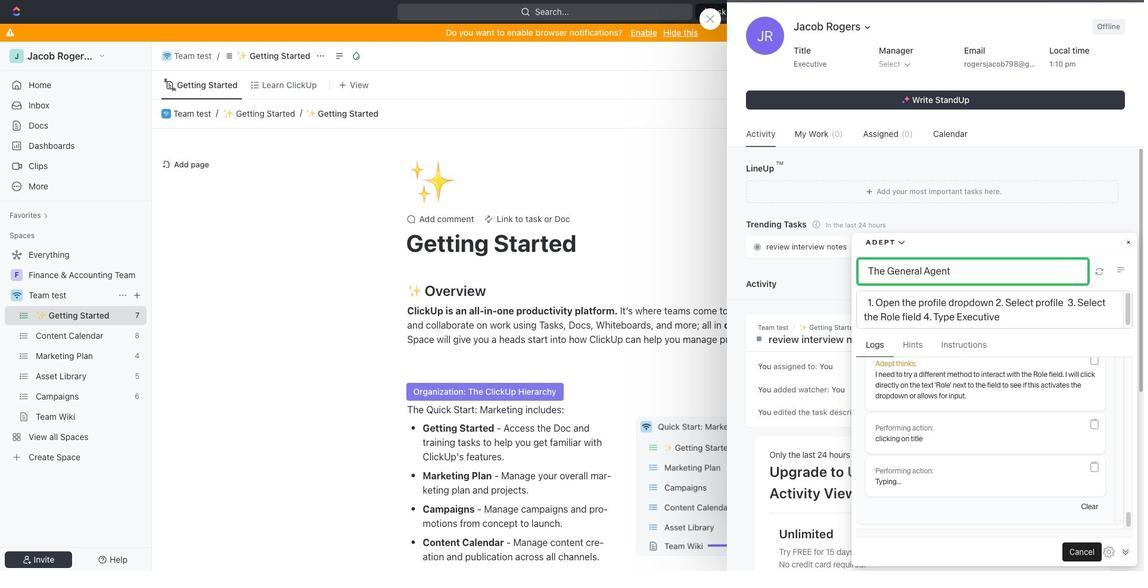 Task type: describe. For each thing, give the bounding box(es) containing it.
Search tasks.. text field
[[970, 276, 1020, 293]]

sidebar navigation
[[0, 42, 154, 572]]



Task type: locate. For each thing, give the bounding box(es) containing it.
1 vertical spatial wifi image
[[163, 111, 169, 116]]

2 vertical spatial wifi image
[[12, 292, 21, 299]]

finance & accounting team, , element
[[11, 270, 23, 281]]

jacob rogers's workspace, , element
[[10, 49, 24, 63]]

tree
[[5, 246, 147, 468]]

tree inside sidebar 'navigation'
[[5, 246, 147, 468]]

wifi image
[[163, 53, 171, 59], [163, 111, 169, 116], [12, 292, 21, 299]]

0 vertical spatial wifi image
[[163, 53, 171, 59]]

wifi image inside sidebar 'navigation'
[[12, 292, 21, 299]]



Task type: vqa. For each thing, say whether or not it's contained in the screenshot.
wifi image within the tree
yes



